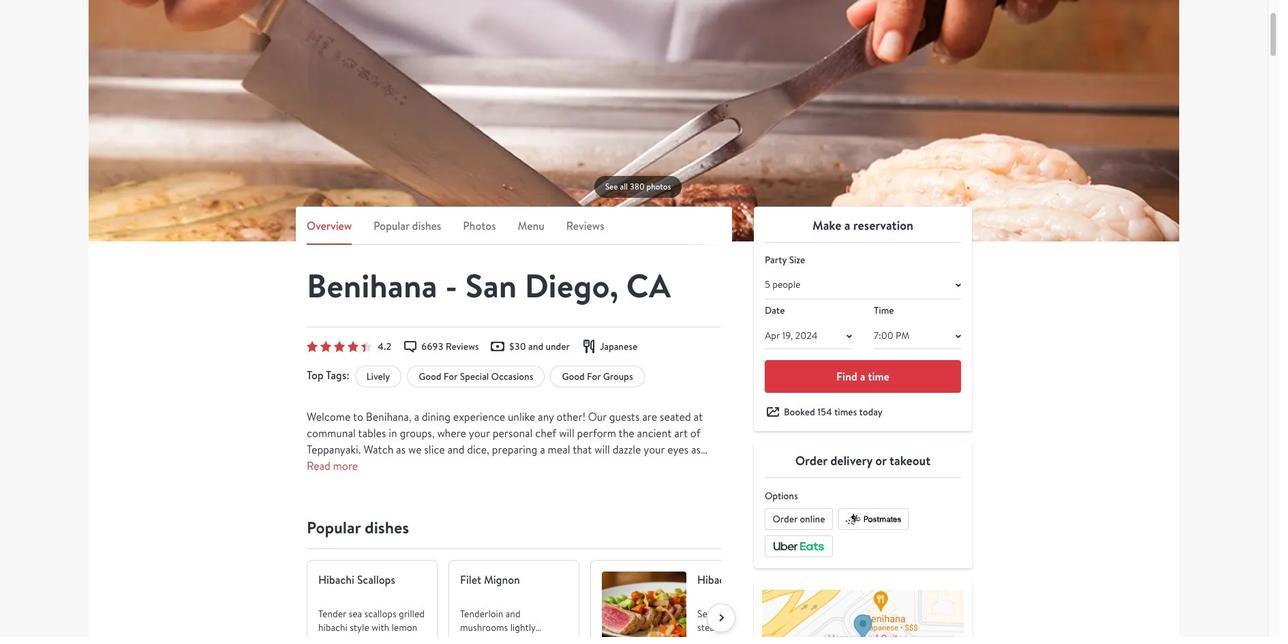 Task type: locate. For each thing, give the bounding box(es) containing it.
tab list
[[307, 218, 722, 245]]

google map for benihana - san diego, ca image
[[763, 590, 964, 637]]

logo image for uber eats image
[[772, 540, 827, 554]]

logo image for postmates image
[[845, 513, 903, 526]]



Task type: vqa. For each thing, say whether or not it's contained in the screenshot.
TAB LIST
yes



Task type: describe. For each thing, give the bounding box(es) containing it.
hibachi tuna steak image
[[602, 572, 687, 637]]

benihana - san diego, ca, san diego, ca image
[[89, 0, 1180, 241]]

4.2 stars image
[[307, 341, 372, 352]]



